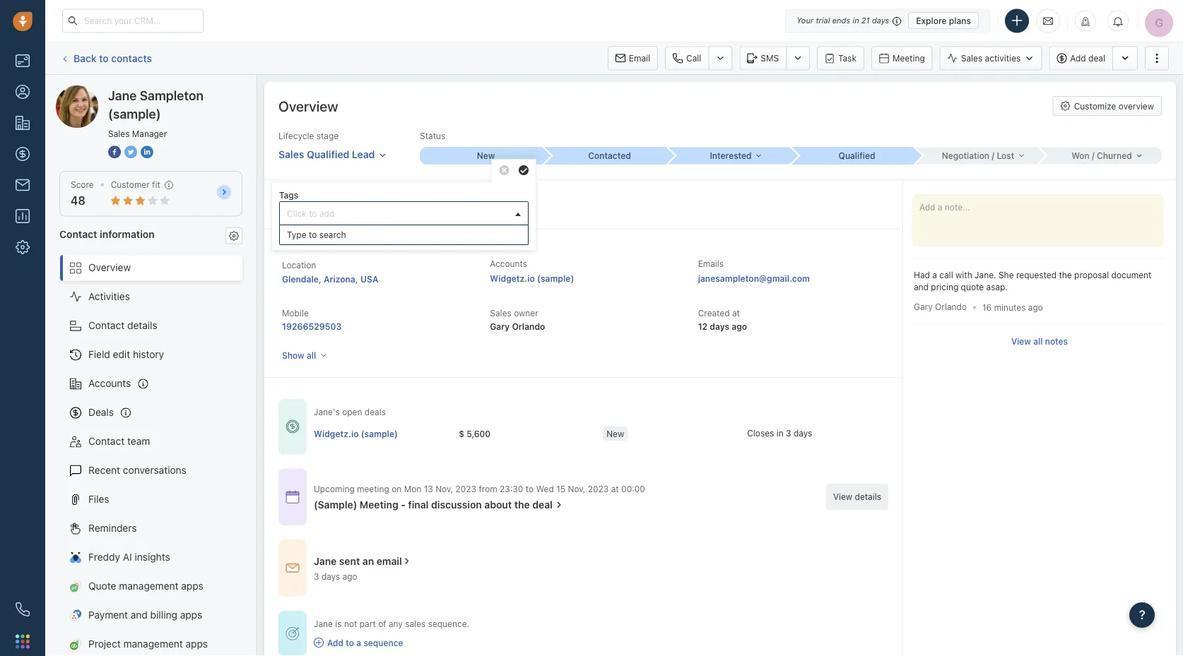 Task type: vqa. For each thing, say whether or not it's contained in the screenshot.
the bottommost orlandogary85@gmail.com
no



Task type: describe. For each thing, give the bounding box(es) containing it.
on
[[392, 484, 402, 494]]

overview
[[1119, 101, 1154, 111]]

of
[[378, 619, 386, 629]]

email image
[[1043, 15, 1053, 27]]

sales manager
[[108, 129, 167, 139]]

jane down back
[[84, 85, 106, 97]]

management for quote
[[119, 581, 178, 592]]

new link
[[420, 147, 543, 165]]

call
[[939, 270, 953, 280]]

trial
[[816, 16, 830, 25]]

15
[[556, 484, 565, 494]]

16 minutes ago
[[982, 302, 1043, 312]]

contact for contact information
[[59, 228, 97, 240]]

ends
[[832, 16, 850, 25]]

in inside row
[[776, 428, 783, 438]]

sales qualified lead link
[[278, 142, 387, 162]]

add deal button
[[1049, 46, 1112, 70]]

history
[[133, 349, 164, 360]]

Click to add search field
[[283, 206, 510, 221]]

is
[[335, 619, 342, 629]]

$
[[459, 428, 464, 438]]

12
[[698, 322, 708, 332]]

usa
[[360, 274, 378, 284]]

jane's
[[314, 408, 340, 417]]

contact for contact team
[[88, 436, 125, 447]]

widgetz.io (sample) link inside row
[[314, 427, 398, 440]]

1 2023 from the left
[[455, 484, 476, 494]]

container_wx8msf4aqz5i3rn1 image inside the add to a sequence link
[[314, 638, 324, 648]]

all for show
[[307, 351, 316, 361]]

a inside had a call with jane. she requested the proposal document and pricing quote asap.
[[932, 270, 937, 280]]

1 nov, from the left
[[435, 484, 453, 494]]

deal inside button
[[1088, 53, 1105, 63]]

interested link
[[667, 147, 791, 164]]

open
[[342, 408, 362, 417]]

1 vertical spatial meeting
[[360, 499, 398, 511]]

explore
[[916, 16, 947, 25]]

files
[[88, 494, 109, 505]]

phone element
[[8, 596, 37, 624]]

customer fit
[[111, 180, 160, 190]]

any
[[389, 619, 403, 629]]

ago for 16 minutes ago
[[1028, 302, 1043, 312]]

23:30
[[500, 484, 523, 494]]

score
[[71, 180, 94, 190]]

deals
[[88, 407, 114, 418]]

19266529503
[[282, 322, 342, 332]]

show all
[[282, 351, 316, 361]]

location glendale, arizona, usa
[[282, 260, 378, 284]]

negotiation / lost button
[[914, 147, 1038, 164]]

email
[[377, 556, 402, 567]]

closes
[[747, 428, 774, 438]]

call
[[686, 53, 701, 63]]

freshworks switcher image
[[16, 635, 30, 649]]

not
[[344, 619, 357, 629]]

and inside had a call with jane. she requested the proposal document and pricing quote asap.
[[914, 282, 929, 292]]

details for view details
[[855, 492, 881, 502]]

16
[[982, 302, 992, 312]]

upcoming meeting on mon 13 nov, 2023 from 23:30 to wed 15 nov, 2023 at 00:00
[[314, 484, 645, 494]]

team
[[127, 436, 150, 447]]

gary inside sales owner gary orlando
[[490, 322, 510, 332]]

freddy ai insights
[[88, 552, 170, 563]]

ago for 3 days ago
[[343, 572, 357, 582]]

view details link
[[826, 484, 888, 510]]

0 vertical spatial gary
[[914, 302, 933, 312]]

container_wx8msf4aqz5i3rn1 image left 3 days ago
[[286, 562, 300, 576]]

had a call with jane. she requested the proposal document and pricing quote asap.
[[914, 270, 1152, 292]]

to left wed on the bottom of the page
[[526, 484, 534, 494]]

location
[[282, 260, 316, 270]]

quote management apps
[[88, 581, 203, 592]]

1 vertical spatial a
[[356, 638, 361, 648]]

3 days ago
[[314, 572, 357, 582]]

edit
[[113, 349, 130, 360]]

created
[[698, 308, 730, 318]]

meeting inside button
[[892, 53, 925, 63]]

quote
[[961, 282, 984, 292]]

19266529503 link
[[282, 322, 342, 332]]

(sample) up manager
[[160, 85, 200, 97]]

pricing
[[931, 282, 958, 292]]

/ for won
[[1092, 151, 1095, 161]]

plans
[[949, 16, 971, 25]]

recent conversations
[[88, 465, 186, 476]]

sampleton down contacts
[[109, 85, 157, 97]]

mobile
[[282, 308, 309, 318]]

wed
[[536, 484, 554, 494]]

tags
[[279, 190, 298, 200]]

(sample) down deals
[[361, 428, 398, 438]]

(sample) up sales manager
[[108, 106, 161, 121]]

created at 12 days ago
[[698, 308, 747, 332]]

twitter circled image
[[124, 144, 137, 159]]

activities
[[88, 291, 130, 303]]

sales qualified lead
[[278, 149, 375, 160]]

48 button
[[71, 194, 85, 208]]

back
[[73, 52, 97, 64]]

(sample) meeting - final discussion about the deal
[[314, 499, 553, 511]]

sales
[[405, 619, 426, 629]]

won / churned
[[1071, 151, 1132, 161]]

to for back to contacts
[[99, 52, 109, 64]]

container_wx8msf4aqz5i3rn1 image left widgetz.io (sample)
[[286, 420, 300, 434]]

1 vertical spatial deal
[[532, 499, 553, 511]]

add for add deal
[[1070, 53, 1086, 63]]

meeting
[[357, 484, 389, 494]]

won / churned link
[[1038, 147, 1162, 164]]

sent
[[339, 556, 360, 567]]

type to search option
[[280, 226, 528, 245]]

glendale, arizona, usa link
[[282, 274, 378, 284]]

sequence
[[364, 638, 403, 648]]

apps for quote management apps
[[181, 581, 203, 592]]

jane sent an email
[[314, 556, 402, 567]]

21
[[861, 16, 870, 25]]

management for project
[[123, 639, 183, 650]]

she
[[999, 270, 1014, 280]]

days inside created at 12 days ago
[[710, 322, 729, 332]]

manager
[[132, 129, 167, 139]]

new inside row
[[606, 428, 624, 438]]

new inside 'link'
[[477, 151, 495, 161]]

an
[[362, 556, 374, 567]]

sales activities
[[961, 53, 1021, 63]]

contact details
[[88, 320, 157, 331]]

lost
[[997, 151, 1014, 161]]

view for view all notes
[[1011, 336, 1031, 346]]

sales for sales activities
[[961, 53, 982, 63]]

00:00
[[621, 484, 645, 494]]

contact information
[[59, 228, 155, 240]]

emails
[[698, 259, 724, 269]]

0 vertical spatial overview
[[278, 98, 338, 114]]

days inside row
[[794, 428, 812, 438]]

negotiation
[[942, 151, 989, 161]]

gary orlando
[[914, 302, 967, 312]]



Task type: locate. For each thing, give the bounding box(es) containing it.
1 horizontal spatial 2023
[[588, 484, 609, 494]]

contact down activities
[[88, 320, 125, 331]]

0 vertical spatial accounts
[[490, 259, 527, 269]]

2023 up discussion on the left bottom
[[455, 484, 476, 494]]

to for add to a sequence
[[346, 638, 354, 648]]

0 vertical spatial widgetz.io (sample) link
[[490, 274, 574, 283]]

1 horizontal spatial qualified
[[839, 151, 875, 161]]

/ left lost at top right
[[992, 151, 994, 161]]

sms
[[761, 53, 779, 63]]

2 horizontal spatial container_wx8msf4aqz5i3rn1 image
[[554, 500, 564, 510]]

glendale,
[[282, 274, 321, 284]]

to inside the add to a sequence link
[[346, 638, 354, 648]]

in right closes
[[776, 428, 783, 438]]

and
[[914, 282, 929, 292], [131, 610, 148, 621]]

jane is not part of any sales sequence.
[[314, 619, 469, 629]]

customer
[[111, 180, 150, 190]]

0 horizontal spatial details
[[127, 320, 157, 331]]

2 vertical spatial apps
[[186, 639, 208, 650]]

container_wx8msf4aqz5i3rn1 image left add to a sequence
[[314, 638, 324, 648]]

with
[[955, 270, 972, 280]]

contact for contact details
[[88, 320, 125, 331]]

0 vertical spatial orlando
[[935, 302, 967, 312]]

1 vertical spatial add
[[327, 638, 344, 648]]

2 horizontal spatial ago
[[1028, 302, 1043, 312]]

sales inside sales owner gary orlando
[[490, 308, 511, 318]]

management down payment and billing apps
[[123, 639, 183, 650]]

1 horizontal spatial and
[[914, 282, 929, 292]]

fit
[[152, 180, 160, 190]]

a left call
[[932, 270, 937, 280]]

0 vertical spatial 3
[[786, 428, 791, 438]]

the inside had a call with jane. she requested the proposal document and pricing quote asap.
[[1059, 270, 1072, 280]]

view details
[[833, 492, 881, 502]]

1 vertical spatial orlando
[[512, 322, 545, 332]]

container_wx8msf4aqz5i3rn1 image left 'is'
[[286, 627, 300, 641]]

ago inside created at 12 days ago
[[732, 322, 747, 332]]

/ inside 'link'
[[1092, 151, 1095, 161]]

ago right minutes on the right
[[1028, 302, 1043, 312]]

document
[[1111, 270, 1152, 280]]

and left billing
[[131, 610, 148, 621]]

1 horizontal spatial add
[[1070, 53, 1086, 63]]

jane left 'is'
[[314, 619, 333, 629]]

emails janesampleton@gmail.com
[[698, 259, 810, 283]]

1 horizontal spatial widgetz.io (sample) link
[[490, 274, 574, 283]]

1 vertical spatial new
[[606, 428, 624, 438]]

1 horizontal spatial ago
[[732, 322, 747, 332]]

ago down sent
[[343, 572, 357, 582]]

0 horizontal spatial /
[[992, 151, 994, 161]]

1 horizontal spatial container_wx8msf4aqz5i3rn1 image
[[314, 638, 324, 648]]

0 horizontal spatial in
[[776, 428, 783, 438]]

accounts inside 'accounts widgetz.io (sample)'
[[490, 259, 527, 269]]

1 vertical spatial the
[[514, 499, 530, 511]]

1 vertical spatial all
[[307, 351, 316, 361]]

1 horizontal spatial deal
[[1088, 53, 1105, 63]]

0 vertical spatial apps
[[181, 581, 203, 592]]

0 vertical spatial view
[[1011, 336, 1031, 346]]

meeting down meeting
[[360, 499, 398, 511]]

qualified inside "link"
[[307, 149, 349, 160]]

0 horizontal spatial at
[[611, 484, 619, 494]]

$ 5,600
[[459, 428, 491, 438]]

final
[[408, 499, 429, 511]]

contacted link
[[543, 147, 667, 165]]

deal up customize
[[1088, 53, 1105, 63]]

call link
[[665, 46, 708, 70]]

0 horizontal spatial view
[[833, 492, 852, 502]]

0 horizontal spatial 3
[[314, 572, 319, 582]]

lifecycle stage
[[278, 131, 339, 141]]

your trial ends in 21 days
[[797, 16, 889, 25]]

1 vertical spatial contact
[[88, 320, 125, 331]]

all right show
[[307, 351, 316, 361]]

at
[[732, 308, 740, 318], [611, 484, 619, 494]]

0 vertical spatial add
[[1070, 53, 1086, 63]]

gary down 'accounts widgetz.io (sample)'
[[490, 322, 510, 332]]

jane's open deals
[[314, 408, 386, 417]]

reminders
[[88, 523, 137, 534]]

won / churned button
[[1038, 147, 1162, 164]]

management up payment and billing apps
[[119, 581, 178, 592]]

48
[[71, 194, 85, 208]]

sampleton inside jane sampleton (sample)
[[140, 88, 203, 103]]

1 vertical spatial widgetz.io (sample) link
[[314, 427, 398, 440]]

0 horizontal spatial widgetz.io (sample) link
[[314, 427, 398, 440]]

1 vertical spatial 3
[[314, 572, 319, 582]]

sales left owner in the top left of the page
[[490, 308, 511, 318]]

2 vertical spatial contact
[[88, 436, 125, 447]]

container_wx8msf4aqz5i3rn1 image left upcoming
[[286, 490, 300, 504]]

add for add to a sequence
[[327, 638, 344, 648]]

/ right won
[[1092, 151, 1095, 161]]

3 down jane sent an email
[[314, 572, 319, 582]]

linkedin circled image
[[141, 144, 153, 159]]

apps right billing
[[180, 610, 202, 621]]

and down had
[[914, 282, 929, 292]]

the down 23:30
[[514, 499, 530, 511]]

view for view details
[[833, 492, 852, 502]]

days down created
[[710, 322, 729, 332]]

email button
[[608, 46, 658, 70]]

0 vertical spatial and
[[914, 282, 929, 292]]

notes
[[1045, 336, 1068, 346]]

arizona,
[[324, 274, 358, 284]]

widgetz.io up owner in the top left of the page
[[490, 274, 535, 283]]

widgetz.io (sample)
[[314, 428, 398, 438]]

activities
[[985, 53, 1021, 63]]

your
[[797, 16, 814, 25]]

from
[[479, 484, 497, 494]]

apps for project management apps
[[186, 639, 208, 650]]

to for type to search
[[309, 230, 317, 240]]

view all notes
[[1011, 336, 1068, 346]]

billing
[[150, 610, 177, 621]]

0 horizontal spatial meeting
[[360, 499, 398, 511]]

(sample)
[[314, 499, 357, 511]]

a down not
[[356, 638, 361, 648]]

contacted
[[588, 151, 631, 161]]

negotiation / lost link
[[914, 147, 1038, 164]]

0 vertical spatial widgetz.io
[[490, 274, 535, 283]]

1 horizontal spatial overview
[[278, 98, 338, 114]]

2023
[[455, 484, 476, 494], [588, 484, 609, 494]]

gary down pricing
[[914, 302, 933, 312]]

1 horizontal spatial meeting
[[892, 53, 925, 63]]

sales down lifecycle
[[278, 149, 304, 160]]

1 horizontal spatial 3
[[786, 428, 791, 438]]

explore plans
[[916, 16, 971, 25]]

0 horizontal spatial gary
[[490, 322, 510, 332]]

0 horizontal spatial the
[[514, 499, 530, 511]]

widgetz.io down jane's
[[314, 428, 359, 438]]

sales for sales qualified lead
[[278, 149, 304, 160]]

interested button
[[667, 147, 791, 164]]

mobile 19266529503
[[282, 308, 342, 332]]

orlando
[[935, 302, 967, 312], [512, 322, 545, 332]]

1 vertical spatial view
[[833, 492, 852, 502]]

1 horizontal spatial new
[[606, 428, 624, 438]]

email
[[629, 53, 650, 63]]

1 vertical spatial accounts
[[88, 378, 131, 389]]

contact team
[[88, 436, 150, 447]]

jane inside jane sampleton (sample)
[[108, 88, 137, 103]]

widgetz.io (sample) link down the open
[[314, 427, 398, 440]]

0 vertical spatial contact
[[59, 228, 97, 240]]

days down sent
[[321, 572, 340, 582]]

1 vertical spatial at
[[611, 484, 619, 494]]

orlando down pricing
[[935, 302, 967, 312]]

0 vertical spatial deal
[[1088, 53, 1105, 63]]

jane sampleton (sample) up manager
[[108, 88, 203, 121]]

meeting button
[[871, 46, 933, 70]]

accounts up owner in the top left of the page
[[490, 259, 527, 269]]

0 horizontal spatial accounts
[[88, 378, 131, 389]]

days right 21
[[872, 16, 889, 25]]

lead
[[352, 149, 375, 160]]

1 horizontal spatial the
[[1059, 270, 1072, 280]]

1 horizontal spatial nov,
[[568, 484, 585, 494]]

overview up activities
[[88, 262, 131, 274]]

customize
[[1074, 101, 1116, 111]]

overview up lifecycle stage
[[278, 98, 338, 114]]

0 horizontal spatial overview
[[88, 262, 131, 274]]

sales inside sales qualified lead "link"
[[278, 149, 304, 160]]

project management apps
[[88, 639, 208, 650]]

search
[[319, 230, 346, 240]]

0 horizontal spatial all
[[307, 351, 316, 361]]

0 vertical spatial in
[[853, 16, 859, 25]]

0 horizontal spatial widgetz.io
[[314, 428, 359, 438]]

ago right 12
[[732, 322, 747, 332]]

payment
[[88, 610, 128, 621]]

1 horizontal spatial view
[[1011, 336, 1031, 346]]

mng settings image
[[229, 231, 239, 241]]

0 horizontal spatial ago
[[343, 572, 357, 582]]

accounts for accounts widgetz.io (sample)
[[490, 259, 527, 269]]

1 / from the left
[[992, 151, 994, 161]]

sales up the facebook circled icon
[[108, 129, 130, 139]]

nov, right 13
[[435, 484, 453, 494]]

at right created
[[732, 308, 740, 318]]

the left "proposal"
[[1059, 270, 1072, 280]]

sampleton up manager
[[140, 88, 203, 103]]

0 vertical spatial new
[[477, 151, 495, 161]]

orlando down owner in the top left of the page
[[512, 322, 545, 332]]

0 vertical spatial details
[[127, 320, 157, 331]]

0 horizontal spatial add
[[327, 638, 344, 648]]

1 vertical spatial in
[[776, 428, 783, 438]]

add down 'is'
[[327, 638, 344, 648]]

0 vertical spatial at
[[732, 308, 740, 318]]

apps down payment and billing apps
[[186, 639, 208, 650]]

deals
[[365, 408, 386, 417]]

field
[[88, 349, 110, 360]]

2023 left 00:00
[[588, 484, 609, 494]]

jane down contacts
[[108, 88, 137, 103]]

container_wx8msf4aqz5i3rn1 image
[[554, 500, 564, 510], [286, 627, 300, 641], [314, 638, 324, 648]]

0 horizontal spatial container_wx8msf4aqz5i3rn1 image
[[286, 627, 300, 641]]

container_wx8msf4aqz5i3rn1 image
[[286, 420, 300, 434], [286, 490, 300, 504], [402, 557, 412, 566], [286, 562, 300, 576]]

2 vertical spatial ago
[[343, 572, 357, 582]]

janesampleton@gmail.com
[[698, 274, 810, 283]]

qualified
[[307, 149, 349, 160], [839, 151, 875, 161]]

in
[[853, 16, 859, 25], [776, 428, 783, 438]]

widgetz.io
[[490, 274, 535, 283], [314, 428, 359, 438]]

3 right closes
[[786, 428, 791, 438]]

meeting down explore
[[892, 53, 925, 63]]

apps up payment and billing apps
[[181, 581, 203, 592]]

row
[[314, 419, 891, 448]]

to
[[99, 52, 109, 64], [309, 230, 317, 240], [526, 484, 534, 494], [346, 638, 354, 648]]

contact up recent
[[88, 436, 125, 447]]

to right type at left top
[[309, 230, 317, 240]]

at left 00:00
[[611, 484, 619, 494]]

task
[[838, 53, 856, 63]]

0 horizontal spatial a
[[356, 638, 361, 648]]

deal down wed on the bottom of the page
[[532, 499, 553, 511]]

1 vertical spatial gary
[[490, 322, 510, 332]]

2 / from the left
[[1092, 151, 1095, 161]]

proposal
[[1074, 270, 1109, 280]]

container_wx8msf4aqz5i3rn1 image right an
[[402, 557, 412, 566]]

to right back
[[99, 52, 109, 64]]

1 horizontal spatial accounts
[[490, 259, 527, 269]]

1 vertical spatial apps
[[180, 610, 202, 621]]

upcoming
[[314, 484, 355, 494]]

0 horizontal spatial and
[[131, 610, 148, 621]]

sms button
[[739, 46, 786, 70]]

sales for sales manager
[[108, 129, 130, 139]]

the
[[1059, 270, 1072, 280], [514, 499, 530, 511]]

(sample) up owner in the top left of the page
[[537, 274, 574, 283]]

1 horizontal spatial gary
[[914, 302, 933, 312]]

back to contacts link
[[59, 47, 153, 69]]

container_wx8msf4aqz5i3rn1 image down 15
[[554, 500, 564, 510]]

project
[[88, 639, 121, 650]]

widgetz.io inside row
[[314, 428, 359, 438]]

sales owner gary orlando
[[490, 308, 545, 332]]

to inside back to contacts link
[[99, 52, 109, 64]]

accounts for accounts
[[88, 378, 131, 389]]

contact down 48
[[59, 228, 97, 240]]

to inside type to search option
[[309, 230, 317, 240]]

1 horizontal spatial a
[[932, 270, 937, 280]]

1 horizontal spatial widgetz.io
[[490, 274, 535, 283]]

phone image
[[16, 603, 30, 617]]

1 vertical spatial widgetz.io
[[314, 428, 359, 438]]

0 horizontal spatial nov,
[[435, 484, 453, 494]]

1 vertical spatial ago
[[732, 322, 747, 332]]

nov, right 15
[[568, 484, 585, 494]]

1 horizontal spatial orlando
[[935, 302, 967, 312]]

0 vertical spatial a
[[932, 270, 937, 280]]

0 horizontal spatial qualified
[[307, 149, 349, 160]]

0 horizontal spatial 2023
[[455, 484, 476, 494]]

1 vertical spatial details
[[855, 492, 881, 502]]

jane sampleton (sample) down contacts
[[84, 85, 200, 97]]

1 vertical spatial overview
[[88, 262, 131, 274]]

facebook circled image
[[108, 144, 121, 159]]

1 horizontal spatial all
[[1033, 336, 1043, 346]]

0 vertical spatial all
[[1033, 336, 1043, 346]]

0 vertical spatial management
[[119, 581, 178, 592]]

all for view
[[1033, 336, 1043, 346]]

jane up 3 days ago
[[314, 556, 337, 567]]

Search your CRM... text field
[[62, 9, 204, 33]]

about
[[484, 499, 512, 511]]

1 horizontal spatial details
[[855, 492, 881, 502]]

task button
[[817, 46, 864, 70]]

sampleton
[[109, 85, 157, 97], [140, 88, 203, 103]]

row containing closes in 3 days
[[314, 419, 891, 448]]

accounts up the deals
[[88, 378, 131, 389]]

2 nov, from the left
[[568, 484, 585, 494]]

0 vertical spatial ago
[[1028, 302, 1043, 312]]

ai
[[123, 552, 132, 563]]

add inside button
[[1070, 53, 1086, 63]]

0 horizontal spatial new
[[477, 151, 495, 161]]

management
[[119, 581, 178, 592], [123, 639, 183, 650]]

days right closes
[[794, 428, 812, 438]]

add up customize
[[1070, 53, 1086, 63]]

in left 21
[[853, 16, 859, 25]]

churned
[[1097, 151, 1132, 161]]

a
[[932, 270, 937, 280], [356, 638, 361, 648]]

details for contact details
[[127, 320, 157, 331]]

1 vertical spatial management
[[123, 639, 183, 650]]

at inside created at 12 days ago
[[732, 308, 740, 318]]

discussion
[[431, 499, 482, 511]]

0 vertical spatial meeting
[[892, 53, 925, 63]]

0 vertical spatial the
[[1059, 270, 1072, 280]]

(sample) inside 'accounts widgetz.io (sample)'
[[537, 274, 574, 283]]

1 horizontal spatial in
[[853, 16, 859, 25]]

all left notes
[[1033, 336, 1043, 346]]

sequence.
[[428, 619, 469, 629]]

sales left the 'activities'
[[961, 53, 982, 63]]

minutes
[[994, 302, 1026, 312]]

2 2023 from the left
[[588, 484, 609, 494]]

1 vertical spatial and
[[131, 610, 148, 621]]

to down not
[[346, 638, 354, 648]]

0 horizontal spatial orlando
[[512, 322, 545, 332]]

show
[[282, 351, 304, 361]]

1 horizontal spatial at
[[732, 308, 740, 318]]

widgetz.io inside 'accounts widgetz.io (sample)'
[[490, 274, 535, 283]]

orlando inside sales owner gary orlando
[[512, 322, 545, 332]]

/ for negotiation
[[992, 151, 994, 161]]

widgetz.io (sample) link up owner in the top left of the page
[[490, 274, 574, 283]]

0 horizontal spatial deal
[[532, 499, 553, 511]]



